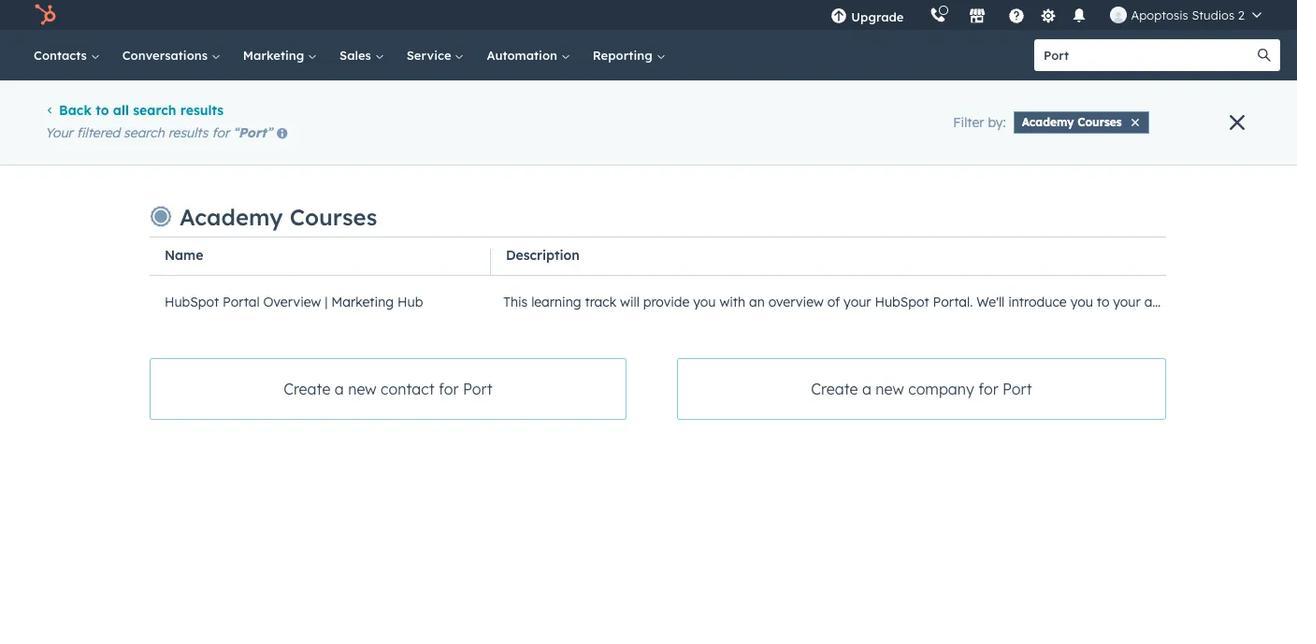 Task type: locate. For each thing, give the bounding box(es) containing it.
restore
[[45, 129, 116, 152], [45, 161, 85, 175]]

restore contacts
[[45, 129, 204, 152]]

studios
[[1192, 7, 1235, 22]]

home
[[158, 104, 190, 118]]

apoptosis studios 2
[[1132, 7, 1245, 22]]

hubspot image
[[34, 4, 56, 26]]

contacts down restore contacts
[[88, 161, 136, 175]]

apoptosis studios 2 button
[[1100, 0, 1273, 30]]

conversations link
[[111, 30, 232, 80]]

contacts up restore contacts deleted in the last 90 days at the top of the page
[[121, 129, 204, 152]]

last
[[214, 161, 233, 175]]

restore for restore contacts
[[45, 129, 116, 152]]

reporting
[[593, 48, 656, 63]]

2 restore from the top
[[45, 161, 85, 175]]

sales link
[[328, 30, 395, 80]]

menu item
[[917, 0, 921, 30]]

1 vertical spatial restore
[[45, 161, 85, 175]]

menu containing apoptosis studios 2
[[818, 0, 1275, 30]]

menu
[[818, 0, 1275, 30]]

0 vertical spatial restore
[[45, 129, 116, 152]]

marketplaces button
[[958, 0, 998, 30]]

restore contacts banner
[[45, 117, 1239, 167]]

calling icon button
[[923, 3, 955, 27]]

Search search field
[[1011, 123, 1239, 160]]

restore inside banner
[[45, 129, 116, 152]]

upgrade
[[852, 9, 904, 24]]

sales
[[340, 48, 375, 63]]

1 restore from the top
[[45, 129, 116, 152]]

automation
[[487, 48, 561, 63]]

restore contacts deleted in the last 90 days
[[45, 161, 277, 175]]

reporting link
[[582, 30, 677, 80]]

back to contacts home
[[59, 104, 190, 118]]

contacts
[[34, 48, 90, 63], [105, 104, 155, 118], [121, 129, 204, 152], [88, 161, 136, 175]]

contacts inside banner
[[121, 129, 204, 152]]

the
[[194, 161, 211, 175]]

service link
[[395, 30, 476, 80]]

days
[[252, 161, 277, 175]]

service
[[407, 48, 455, 63]]

restore for restore contacts deleted in the last 90 days
[[45, 161, 85, 175]]

notifications image
[[1072, 8, 1089, 25]]

apoptosis
[[1132, 7, 1189, 22]]

deleted
[[139, 161, 178, 175]]

back to contacts home link
[[45, 104, 190, 118]]

upgrade image
[[831, 8, 848, 25]]

MM/DD/YYYY text field
[[387, 123, 607, 160]]



Task type: describe. For each thing, give the bounding box(es) containing it.
settings link
[[1037, 5, 1060, 25]]

automation link
[[476, 30, 582, 80]]

marketplaces image
[[970, 8, 987, 25]]

90
[[236, 161, 249, 175]]

2
[[1239, 7, 1245, 22]]

MM/DD/YYYY text field
[[638, 123, 858, 160]]

to
[[90, 104, 102, 118]]

tara schultz image
[[1111, 7, 1128, 23]]

back
[[59, 104, 87, 118]]

calling icon image
[[930, 7, 947, 24]]

marketing link
[[232, 30, 328, 80]]

in
[[181, 161, 191, 175]]

help image
[[1009, 8, 1026, 25]]

conversations
[[122, 48, 211, 63]]

notifications button
[[1064, 0, 1096, 30]]

help button
[[1002, 0, 1033, 30]]

search image
[[1258, 49, 1271, 62]]

contacts up restore contacts
[[105, 104, 155, 118]]

search button
[[1249, 39, 1281, 71]]

contacts link
[[22, 30, 111, 80]]

hubspot link
[[22, 4, 70, 26]]

settings image
[[1040, 8, 1057, 25]]

marketing
[[243, 48, 308, 63]]

Search HubSpot search field
[[1035, 39, 1264, 71]]

contacts down 'hubspot' link
[[34, 48, 90, 63]]



Task type: vqa. For each thing, say whether or not it's contained in the screenshot.
"View" within View all properties link
no



